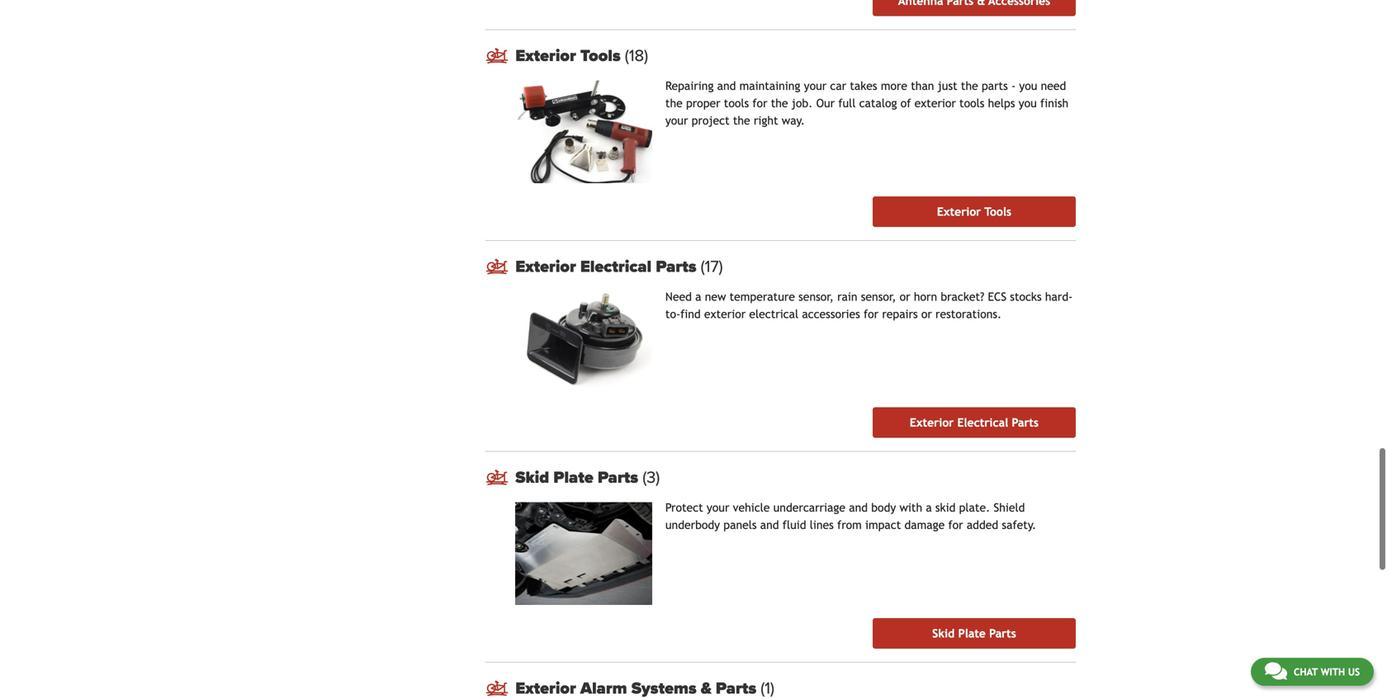 Task type: describe. For each thing, give the bounding box(es) containing it.
underbody
[[665, 519, 720, 532]]

accessories
[[802, 308, 860, 321]]

plate.
[[959, 501, 990, 515]]

safety.
[[1002, 519, 1036, 532]]

more
[[881, 79, 907, 93]]

the left right
[[733, 114, 750, 127]]

of
[[901, 97, 911, 110]]

new
[[705, 290, 726, 304]]

car
[[830, 79, 846, 93]]

shield
[[994, 501, 1025, 515]]

rain
[[837, 290, 857, 304]]

vehicle
[[733, 501, 770, 515]]

finish
[[1040, 97, 1069, 110]]

1 tools from the left
[[724, 97, 749, 110]]

2 horizontal spatial your
[[804, 79, 827, 93]]

repairing and maintaining your car takes more than just the parts - you need the proper tools for the job. our full catalog of exterior tools helps you finish your project the right way.
[[665, 79, 1069, 127]]

tools for top exterior tools link
[[580, 46, 621, 66]]

for inside repairing and maintaining your car takes more than just the parts - you need the proper tools for the job. our full catalog of exterior tools helps you finish your project the right way.
[[752, 97, 767, 110]]

-
[[1011, 79, 1016, 93]]

lines
[[810, 519, 834, 532]]

and inside repairing and maintaining your car takes more than just the parts - you need the proper tools for the job. our full catalog of exterior tools helps you finish your project the right way.
[[717, 79, 736, 93]]

fluid
[[783, 519, 806, 532]]

with inside protect your vehicle undercarriage and body with a skid plate. shield underbody panels and fluid lines from impact damage for added safety.
[[900, 501, 922, 515]]

chat
[[1294, 666, 1318, 678]]

impact
[[865, 519, 901, 532]]

1 vertical spatial your
[[665, 114, 688, 127]]

plate for the top skid plate parts link
[[553, 468, 593, 488]]

0 vertical spatial you
[[1019, 79, 1037, 93]]

exterior for top "exterior electrical parts" link
[[515, 257, 576, 277]]

from
[[837, 519, 862, 532]]

alarm
[[580, 679, 627, 699]]

job.
[[792, 97, 813, 110]]

stocks
[[1010, 290, 1042, 304]]

0 vertical spatial exterior tools link
[[515, 46, 1076, 66]]

restorations.
[[935, 308, 1002, 321]]

right
[[754, 114, 778, 127]]

1 vertical spatial and
[[849, 501, 868, 515]]

exterior inside need a new temperature sensor, rain sensor, or horn bracket? ecs stocks hard- to-find exterior electrical accessories for repairs or restorations.
[[704, 308, 746, 321]]

1 vertical spatial exterior tools link
[[873, 197, 1076, 227]]

1 horizontal spatial and
[[760, 519, 779, 532]]

hard-
[[1045, 290, 1073, 304]]

exterior inside repairing and maintaining your car takes more than just the parts - you need the proper tools for the job. our full catalog of exterior tools helps you finish your project the right way.
[[914, 97, 956, 110]]

electrical for "exterior electrical parts" link to the bottom
[[957, 416, 1008, 429]]

1 vertical spatial skid plate parts link
[[873, 618, 1076, 649]]

repairs
[[882, 308, 918, 321]]

skid plate parts thumbnail image image
[[515, 503, 652, 605]]

systems
[[631, 679, 697, 699]]

&
[[701, 679, 712, 699]]

find
[[680, 308, 701, 321]]

a inside need a new temperature sensor, rain sensor, or horn bracket? ecs stocks hard- to-find exterior electrical accessories for repairs or restorations.
[[695, 290, 701, 304]]

0 vertical spatial skid plate parts
[[515, 468, 643, 488]]

just
[[938, 79, 957, 93]]

us
[[1348, 666, 1360, 678]]

1 vertical spatial or
[[921, 308, 932, 321]]

0 vertical spatial or
[[900, 290, 910, 304]]

need
[[665, 290, 692, 304]]

electrical for top "exterior electrical parts" link
[[580, 257, 652, 277]]

exterior alarm systems & parts link
[[515, 679, 1076, 699]]

exterior electrical parts thumbnail image image
[[515, 292, 652, 394]]

tools for exterior tools link to the bottom
[[984, 205, 1011, 219]]



Task type: locate. For each thing, give the bounding box(es) containing it.
for
[[752, 97, 767, 110], [864, 308, 879, 321], [948, 519, 963, 532]]

exterior electrical parts for "exterior electrical parts" link to the bottom
[[910, 416, 1039, 429]]

0 vertical spatial with
[[900, 501, 922, 515]]

your
[[804, 79, 827, 93], [665, 114, 688, 127], [707, 501, 729, 515]]

undercarriage
[[773, 501, 845, 515]]

1 vertical spatial a
[[926, 501, 932, 515]]

proper
[[686, 97, 720, 110]]

1 vertical spatial plate
[[958, 627, 986, 640]]

panels
[[724, 519, 757, 532]]

1 horizontal spatial tools
[[959, 97, 985, 110]]

need a new temperature sensor, rain sensor, or horn bracket? ecs stocks hard- to-find exterior electrical accessories for repairs or restorations.
[[665, 290, 1073, 321]]

for up right
[[752, 97, 767, 110]]

0 horizontal spatial exterior electrical parts
[[515, 257, 701, 277]]

1 vertical spatial skid plate parts
[[932, 627, 1016, 640]]

0 horizontal spatial exterior tools
[[515, 46, 625, 66]]

0 vertical spatial exterior
[[914, 97, 956, 110]]

0 horizontal spatial exterior
[[704, 308, 746, 321]]

1 vertical spatial skid
[[932, 627, 955, 640]]

maintaining
[[739, 79, 800, 93]]

electrical
[[749, 308, 798, 321]]

or down horn
[[921, 308, 932, 321]]

or up repairs
[[900, 290, 910, 304]]

to-
[[665, 308, 680, 321]]

you right -
[[1019, 79, 1037, 93]]

a
[[695, 290, 701, 304], [926, 501, 932, 515]]

full
[[838, 97, 856, 110]]

a inside protect your vehicle undercarriage and body with a skid plate. shield underbody panels and fluid lines from impact damage for added safety.
[[926, 501, 932, 515]]

parts
[[982, 79, 1008, 93]]

exterior
[[914, 97, 956, 110], [704, 308, 746, 321]]

2 horizontal spatial for
[[948, 519, 963, 532]]

takes
[[850, 79, 877, 93]]

1 horizontal spatial exterior electrical parts
[[910, 416, 1039, 429]]

tools down parts
[[959, 97, 985, 110]]

0 horizontal spatial a
[[695, 290, 701, 304]]

0 horizontal spatial for
[[752, 97, 767, 110]]

exterior for exterior alarm systems & parts link
[[515, 679, 576, 699]]

exterior electrical parts link
[[515, 257, 1076, 277], [873, 408, 1076, 438]]

exterior
[[515, 46, 576, 66], [937, 205, 981, 219], [515, 257, 576, 277], [910, 416, 954, 429], [515, 679, 576, 699]]

the
[[961, 79, 978, 93], [665, 97, 683, 110], [771, 97, 788, 110], [733, 114, 750, 127]]

0 vertical spatial exterior electrical parts
[[515, 257, 701, 277]]

exterior for top exterior tools link
[[515, 46, 576, 66]]

1 horizontal spatial skid
[[932, 627, 955, 640]]

your up panels
[[707, 501, 729, 515]]

tools
[[724, 97, 749, 110], [959, 97, 985, 110]]

tools
[[580, 46, 621, 66], [984, 205, 1011, 219]]

parts
[[656, 257, 696, 277], [1012, 416, 1039, 429], [598, 468, 638, 488], [989, 627, 1016, 640], [716, 679, 756, 699]]

0 horizontal spatial sensor,
[[799, 290, 834, 304]]

and up proper in the top of the page
[[717, 79, 736, 93]]

1 vertical spatial for
[[864, 308, 879, 321]]

1 vertical spatial exterior electrical parts
[[910, 416, 1039, 429]]

1 horizontal spatial plate
[[958, 627, 986, 640]]

sensor, up repairs
[[861, 290, 896, 304]]

the right just
[[961, 79, 978, 93]]

2 vertical spatial for
[[948, 519, 963, 532]]

and left 'fluid'
[[760, 519, 779, 532]]

the down repairing
[[665, 97, 683, 110]]

0 horizontal spatial skid plate parts
[[515, 468, 643, 488]]

exterior tools for top exterior tools link
[[515, 46, 625, 66]]

2 horizontal spatial and
[[849, 501, 868, 515]]

1 vertical spatial exterior tools
[[937, 205, 1011, 219]]

1 horizontal spatial electrical
[[957, 416, 1008, 429]]

0 vertical spatial your
[[804, 79, 827, 93]]

sensor,
[[799, 290, 834, 304], [861, 290, 896, 304]]

exterior electrical parts for top "exterior electrical parts" link
[[515, 257, 701, 277]]

1 vertical spatial you
[[1019, 97, 1037, 110]]

0 vertical spatial exterior tools
[[515, 46, 625, 66]]

exterior down new
[[704, 308, 746, 321]]

exterior for "exterior electrical parts" link to the bottom
[[910, 416, 954, 429]]

repairing
[[665, 79, 714, 93]]

1 horizontal spatial a
[[926, 501, 932, 515]]

exterior alarm systems & parts
[[515, 679, 761, 699]]

with
[[900, 501, 922, 515], [1321, 666, 1345, 678]]

1 horizontal spatial for
[[864, 308, 879, 321]]

0 vertical spatial and
[[717, 79, 736, 93]]

0 horizontal spatial electrical
[[580, 257, 652, 277]]

0 horizontal spatial your
[[665, 114, 688, 127]]

way.
[[782, 114, 805, 127]]

0 vertical spatial plate
[[553, 468, 593, 488]]

with up damage
[[900, 501, 922, 515]]

and
[[717, 79, 736, 93], [849, 501, 868, 515], [760, 519, 779, 532]]

the down maintaining
[[771, 97, 788, 110]]

than
[[911, 79, 934, 93]]

1 horizontal spatial exterior
[[914, 97, 956, 110]]

exterior electrical parts inside "exterior electrical parts" link
[[910, 416, 1039, 429]]

0 vertical spatial exterior electrical parts link
[[515, 257, 1076, 277]]

0 horizontal spatial plate
[[553, 468, 593, 488]]

our
[[816, 97, 835, 110]]

for inside need a new temperature sensor, rain sensor, or horn bracket? ecs stocks hard- to-find exterior electrical accessories for repairs or restorations.
[[864, 308, 879, 321]]

temperature
[[730, 290, 795, 304]]

your down proper in the top of the page
[[665, 114, 688, 127]]

plate for the bottommost skid plate parts link
[[958, 627, 986, 640]]

0 vertical spatial tools
[[580, 46, 621, 66]]

protect
[[665, 501, 703, 515]]

horn
[[914, 290, 937, 304]]

project
[[692, 114, 730, 127]]

0 horizontal spatial or
[[900, 290, 910, 304]]

exterior tools thumbnail image image
[[515, 81, 652, 183]]

for down skid
[[948, 519, 963, 532]]

with left us in the right of the page
[[1321, 666, 1345, 678]]

for inside protect your vehicle undercarriage and body with a skid plate. shield underbody panels and fluid lines from impact damage for added safety.
[[948, 519, 963, 532]]

tools up project
[[724, 97, 749, 110]]

a left new
[[695, 290, 701, 304]]

chat with us link
[[1251, 658, 1374, 686]]

0 vertical spatial skid plate parts link
[[515, 468, 1076, 488]]

sensor, up accessories
[[799, 290, 834, 304]]

bracket?
[[941, 290, 984, 304]]

or
[[900, 290, 910, 304], [921, 308, 932, 321]]

for left repairs
[[864, 308, 879, 321]]

0 vertical spatial a
[[695, 290, 701, 304]]

0 vertical spatial electrical
[[580, 257, 652, 277]]

exterior down just
[[914, 97, 956, 110]]

1 horizontal spatial or
[[921, 308, 932, 321]]

ecs
[[988, 290, 1007, 304]]

body
[[871, 501, 896, 515]]

exterior electrical parts
[[515, 257, 701, 277], [910, 416, 1039, 429]]

0 vertical spatial for
[[752, 97, 767, 110]]

helps
[[988, 97, 1015, 110]]

1 horizontal spatial exterior tools
[[937, 205, 1011, 219]]

electrical
[[580, 257, 652, 277], [957, 416, 1008, 429]]

1 vertical spatial exterior electrical parts link
[[873, 408, 1076, 438]]

damage
[[904, 519, 945, 532]]

1 sensor, from the left
[[799, 290, 834, 304]]

added
[[967, 519, 998, 532]]

0 horizontal spatial and
[[717, 79, 736, 93]]

2 vertical spatial and
[[760, 519, 779, 532]]

catalog
[[859, 97, 897, 110]]

plate
[[553, 468, 593, 488], [958, 627, 986, 640]]

1 horizontal spatial sensor,
[[861, 290, 896, 304]]

skid
[[515, 468, 549, 488], [932, 627, 955, 640]]

0 vertical spatial skid
[[515, 468, 549, 488]]

1 vertical spatial exterior
[[704, 308, 746, 321]]

and up from
[[849, 501, 868, 515]]

skid plate parts
[[515, 468, 643, 488], [932, 627, 1016, 640]]

your up our
[[804, 79, 827, 93]]

exterior tools link
[[515, 46, 1076, 66], [873, 197, 1076, 227]]

chat with us
[[1294, 666, 1360, 678]]

your inside protect your vehicle undercarriage and body with a skid plate. shield underbody panels and fluid lines from impact damage for added safety.
[[707, 501, 729, 515]]

2 sensor, from the left
[[861, 290, 896, 304]]

exterior tools for exterior tools link to the bottom
[[937, 205, 1011, 219]]

1 vertical spatial with
[[1321, 666, 1345, 678]]

skid plate parts link
[[515, 468, 1076, 488], [873, 618, 1076, 649]]

0 horizontal spatial tools
[[724, 97, 749, 110]]

0 horizontal spatial skid
[[515, 468, 549, 488]]

you
[[1019, 79, 1037, 93], [1019, 97, 1037, 110]]

2 vertical spatial your
[[707, 501, 729, 515]]

exterior tools
[[515, 46, 625, 66], [937, 205, 1011, 219]]

comments image
[[1265, 661, 1287, 681]]

1 horizontal spatial with
[[1321, 666, 1345, 678]]

1 horizontal spatial your
[[707, 501, 729, 515]]

1 vertical spatial tools
[[984, 205, 1011, 219]]

you right helps
[[1019, 97, 1037, 110]]

0 horizontal spatial with
[[900, 501, 922, 515]]

skid
[[935, 501, 956, 515]]

protect your vehicle undercarriage and body with a skid plate. shield underbody panels and fluid lines from impact damage for added safety.
[[665, 501, 1036, 532]]

exterior for exterior tools link to the bottom
[[937, 205, 981, 219]]

a left skid
[[926, 501, 932, 515]]

0 horizontal spatial tools
[[580, 46, 621, 66]]

need
[[1041, 79, 1066, 93]]

electrical inside "exterior electrical parts" link
[[957, 416, 1008, 429]]

2 tools from the left
[[959, 97, 985, 110]]

1 vertical spatial electrical
[[957, 416, 1008, 429]]

1 horizontal spatial tools
[[984, 205, 1011, 219]]

1 horizontal spatial skid plate parts
[[932, 627, 1016, 640]]



Task type: vqa. For each thing, say whether or not it's contained in the screenshot.
first 4 Reviews link
no



